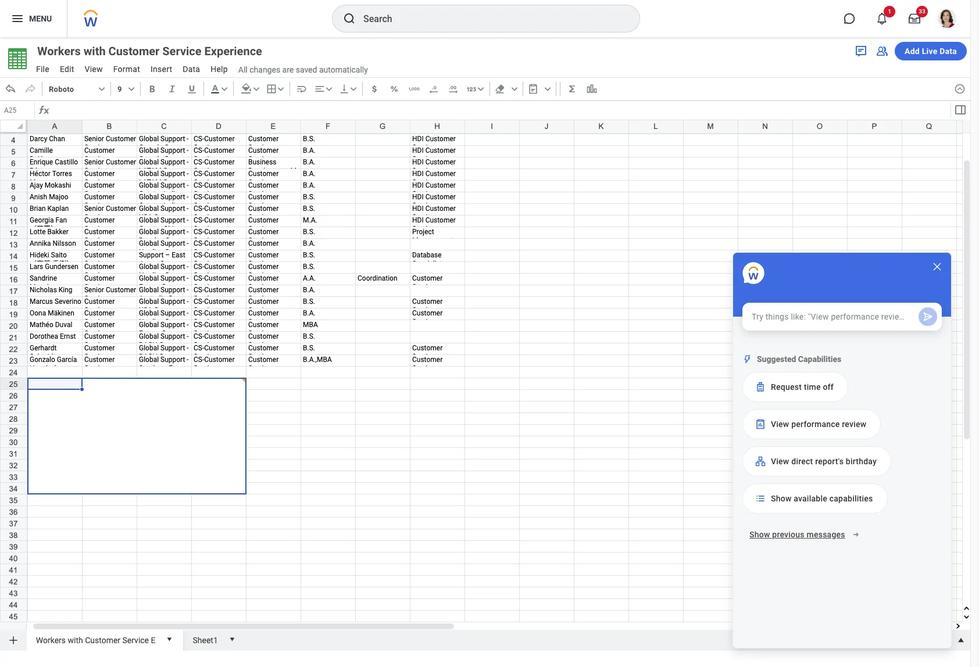 Task type: vqa. For each thing, say whether or not it's contained in the screenshot.
for inside the Enterprise planning software built for a changing world.
no



Task type: locate. For each thing, give the bounding box(es) containing it.
service up "insert"
[[162, 44, 202, 58]]

chevron down small image left eraser icon in the right of the page
[[475, 83, 487, 95]]

data
[[940, 47, 957, 56], [183, 65, 200, 74]]

2 chevron down small image from the left
[[125, 83, 137, 95]]

0 horizontal spatial with
[[68, 636, 83, 645]]

0 vertical spatial customer
[[108, 44, 160, 58]]

chevron down small image
[[96, 83, 108, 95], [125, 83, 137, 95], [218, 83, 230, 95], [250, 83, 262, 95], [475, 83, 487, 95]]

chevron up circle image
[[954, 83, 966, 95]]

all
[[238, 65, 248, 74]]

view for view
[[85, 65, 103, 74]]

request time off button
[[743, 372, 848, 402]]

activity stream image
[[854, 44, 868, 58]]

birthday
[[846, 457, 877, 466]]

customer up menus menu bar
[[108, 44, 160, 58]]

chevron down small image inside 9 dropdown button
[[125, 83, 137, 95]]

0 vertical spatial service
[[162, 44, 202, 58]]

workers with customer service experience button
[[31, 43, 283, 59]]

1 vertical spatial service
[[122, 636, 149, 645]]

are
[[282, 65, 294, 74]]

0 horizontal spatial show
[[750, 530, 770, 539]]

all changes are saved automatically button
[[234, 64, 368, 75]]

chevron down small image
[[275, 83, 287, 95], [323, 83, 335, 95], [348, 83, 359, 95], [509, 83, 520, 95], [542, 83, 553, 95]]

eraser image
[[494, 83, 506, 95]]

workers with customer service e
[[36, 636, 156, 645]]

1 vertical spatial customer
[[85, 636, 120, 645]]

view inside menus menu bar
[[85, 65, 103, 74]]

service for experience
[[162, 44, 202, 58]]

1 chevron down small image from the left
[[275, 83, 287, 95]]

1 vertical spatial workers
[[36, 636, 66, 645]]

customer for experience
[[108, 44, 160, 58]]

justify image
[[10, 12, 24, 26]]

workers for workers with customer service experience
[[37, 44, 81, 58]]

with
[[84, 44, 106, 58], [68, 636, 83, 645]]

with for workers with customer service e
[[68, 636, 83, 645]]

1 horizontal spatial service
[[162, 44, 202, 58]]

1 horizontal spatial data
[[940, 47, 957, 56]]

view direct report's birthday button
[[743, 446, 892, 477]]

dollar sign image
[[368, 83, 380, 95]]

caret down small image
[[164, 634, 175, 645]]

sheet1 button
[[188, 630, 223, 649]]

chevron down small image left border all icon
[[250, 83, 262, 95]]

0 horizontal spatial data
[[183, 65, 200, 74]]

suggested
[[757, 355, 796, 364]]

menu button
[[0, 0, 67, 37]]

33 button
[[902, 6, 928, 31]]

notifications large image
[[876, 13, 888, 24]]

show available capabilities
[[771, 494, 873, 503]]

workers up edit
[[37, 44, 81, 58]]

fx image
[[37, 104, 51, 117]]

workers with customer service e button
[[31, 630, 160, 649]]

None text field
[[1, 102, 34, 119]]

chevron down small image inside roboto "dropdown button"
[[96, 83, 108, 95]]

show
[[771, 494, 792, 503], [750, 530, 770, 539]]

view direct report's birthday
[[771, 457, 877, 466]]

profile logan mcneil image
[[938, 9, 957, 30]]

search image
[[342, 12, 356, 26]]

33
[[919, 8, 926, 15]]

show right prompts image
[[771, 494, 792, 503]]

0 horizontal spatial service
[[122, 636, 149, 645]]

show available capabilities button
[[743, 484, 888, 514]]

0 vertical spatial show
[[771, 494, 792, 503]]

chevron down small image right the paste icon
[[542, 83, 553, 95]]

roboto
[[49, 85, 74, 93]]

undo l image
[[5, 83, 16, 95]]

chevron down small image left align bottom image
[[323, 83, 335, 95]]

formula editor image
[[953, 103, 967, 117]]

chart image
[[586, 83, 598, 95]]

0 vertical spatial with
[[84, 44, 106, 58]]

1 vertical spatial with
[[68, 636, 83, 645]]

data right live
[[940, 47, 957, 56]]

view right view team icon on the right of page
[[771, 457, 789, 466]]

service left e
[[122, 636, 149, 645]]

0 vertical spatial data
[[940, 47, 957, 56]]

add footer ws image
[[7, 635, 19, 647]]

0 vertical spatial workers
[[37, 44, 81, 58]]

1 chevron down small image from the left
[[96, 83, 108, 95]]

previous
[[772, 530, 805, 539]]

chevron down small image left 9
[[96, 83, 108, 95]]

messages
[[807, 530, 845, 539]]

send image
[[922, 311, 934, 323]]

remove zero image
[[428, 83, 439, 95]]

direct
[[792, 457, 813, 466]]

1 horizontal spatial with
[[84, 44, 106, 58]]

1 vertical spatial view
[[771, 420, 789, 429]]

add
[[905, 47, 920, 56]]

3 chevron down small image from the left
[[348, 83, 359, 95]]

grid
[[0, 97, 979, 668]]

5 chevron down small image from the left
[[542, 83, 553, 95]]

off
[[823, 382, 834, 392]]

customer left e
[[85, 636, 120, 645]]

workers
[[37, 44, 81, 58], [36, 636, 66, 645]]

chevron down small image right 9
[[125, 83, 137, 95]]

customer
[[108, 44, 160, 58], [85, 636, 120, 645]]

add live data button
[[895, 42, 967, 60]]

view
[[85, 65, 103, 74], [771, 420, 789, 429], [771, 457, 789, 466]]

4 chevron down small image from the left
[[250, 83, 262, 95]]

insert
[[151, 65, 172, 74]]

chevron down small image right eraser icon in the right of the page
[[509, 83, 520, 95]]

2 vertical spatial view
[[771, 457, 789, 466]]

data up underline image
[[183, 65, 200, 74]]

workers with customer service experience
[[37, 44, 262, 58]]

1 vertical spatial show
[[750, 530, 770, 539]]

chevron down small image for align bottom image
[[348, 83, 359, 95]]

2 chevron down small image from the left
[[323, 83, 335, 95]]

toolbar container region
[[0, 77, 950, 101]]

Try things like: "View performance review" text field
[[745, 305, 912, 329]]

0 vertical spatial view
[[85, 65, 103, 74]]

autosum image
[[566, 83, 578, 95]]

Formula Bar text field
[[51, 102, 950, 119]]

chevron down small image left the dollar sign icon
[[348, 83, 359, 95]]

view up roboto "dropdown button"
[[85, 65, 103, 74]]

chevron down small image down help
[[218, 83, 230, 95]]

1 horizontal spatial show
[[771, 494, 792, 503]]

suggested capabilities
[[757, 355, 842, 364]]

view right task performance icon
[[771, 420, 789, 429]]

chevron down small image down are
[[275, 83, 287, 95]]

workers right the add footer ws icon
[[36, 636, 66, 645]]

numbers image
[[466, 83, 477, 95]]

service
[[162, 44, 202, 58], [122, 636, 149, 645]]

show left the previous
[[750, 530, 770, 539]]

saved
[[296, 65, 317, 74]]

1 vertical spatial data
[[183, 65, 200, 74]]



Task type: describe. For each thing, give the bounding box(es) containing it.
sheet1
[[193, 636, 218, 645]]

4 chevron down small image from the left
[[509, 83, 520, 95]]

capabilities
[[830, 494, 873, 503]]

view team image
[[755, 456, 766, 467]]

menu
[[29, 14, 52, 23]]

bold image
[[146, 83, 158, 95]]

menus menu bar
[[30, 61, 234, 79]]

add live data
[[905, 47, 957, 56]]

format
[[113, 65, 140, 74]]

available
[[794, 494, 827, 503]]

data inside menus menu bar
[[183, 65, 200, 74]]

text wrap image
[[296, 83, 307, 95]]

Search Workday  search field
[[363, 6, 616, 31]]

5 chevron down small image from the left
[[475, 83, 487, 95]]

show for show previous messages
[[750, 530, 770, 539]]

chevron down small image for 'align left' 'icon'
[[323, 83, 335, 95]]

view performance review button
[[743, 409, 881, 439]]

help
[[211, 65, 228, 74]]

media classroom image
[[875, 44, 889, 58]]

roboto button
[[45, 80, 108, 98]]

align left image
[[314, 83, 325, 95]]

underline image
[[186, 83, 198, 95]]

live
[[922, 47, 938, 56]]

all changes are saved automatically
[[238, 65, 368, 74]]

e
[[151, 636, 156, 645]]

changes
[[250, 65, 280, 74]]

view for view performance review
[[771, 420, 789, 429]]

workday assistant region
[[733, 252, 952, 649]]

customer for e
[[85, 636, 120, 645]]

inbox large image
[[909, 13, 921, 24]]

x image
[[932, 261, 943, 273]]

request time off
[[771, 382, 834, 392]]

thousands comma image
[[408, 83, 420, 95]]

task performance image
[[755, 419, 766, 430]]

time
[[804, 382, 821, 392]]

view for view direct report's birthday
[[771, 457, 789, 466]]

experience
[[204, 44, 262, 58]]

automatically
[[319, 65, 368, 74]]

bolt image
[[743, 355, 752, 365]]

data inside button
[[940, 47, 957, 56]]

add zero image
[[448, 83, 459, 95]]

with for workers with customer service experience
[[84, 44, 106, 58]]

service for e
[[122, 636, 149, 645]]

paste image
[[527, 83, 539, 95]]

1
[[888, 8, 891, 15]]

border all image
[[266, 83, 277, 95]]

9
[[117, 85, 122, 93]]

prompts image
[[755, 493, 766, 505]]

chevron down small image for border all icon
[[275, 83, 287, 95]]

1 button
[[869, 6, 895, 31]]

9 button
[[113, 80, 138, 98]]

file
[[36, 65, 49, 74]]

show for show available capabilities
[[771, 494, 792, 503]]

italics image
[[166, 83, 178, 95]]

align bottom image
[[338, 83, 350, 95]]

performance
[[792, 420, 840, 429]]

caret up image
[[955, 635, 967, 647]]

show previous messages button
[[743, 523, 866, 546]]

arrow right small image
[[850, 529, 862, 541]]

capabilities
[[798, 355, 842, 364]]

edit
[[60, 65, 74, 74]]

view performance review
[[771, 420, 867, 429]]

caret down small image
[[226, 634, 238, 645]]

workers for workers with customer service e
[[36, 636, 66, 645]]

task timeoff image
[[755, 381, 766, 393]]

3 chevron down small image from the left
[[218, 83, 230, 95]]

show previous messages
[[750, 530, 845, 539]]

report's
[[815, 457, 844, 466]]

request
[[771, 382, 802, 392]]

percentage image
[[388, 83, 400, 95]]

review
[[842, 420, 867, 429]]



